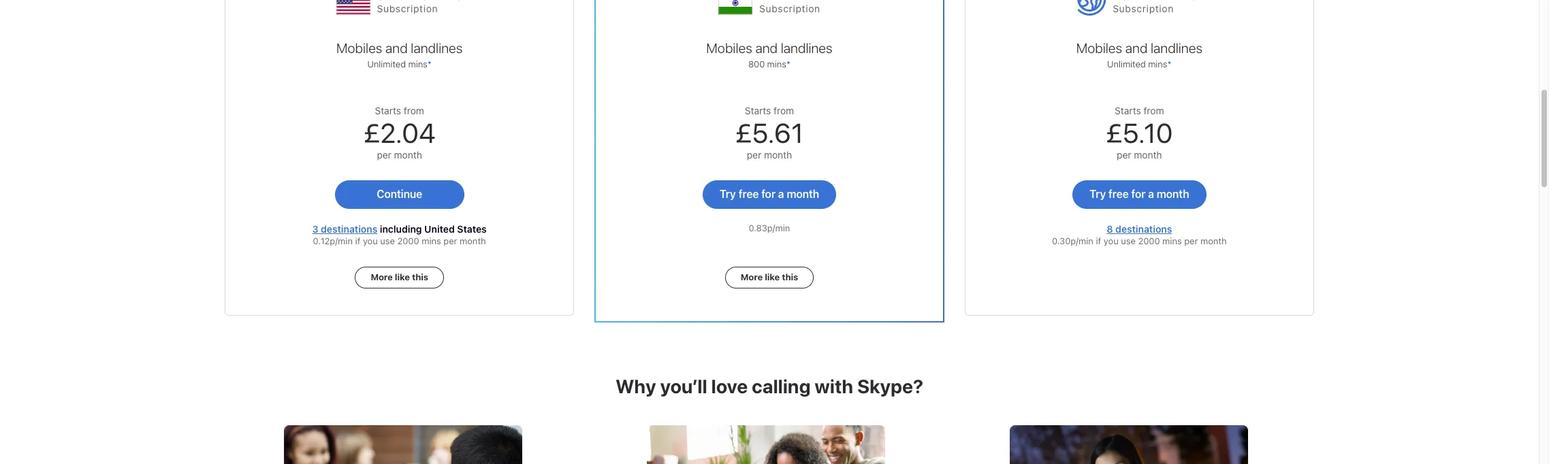 Task type: vqa. For each thing, say whether or not it's contained in the screenshot.
1st Try free for a month "link" from the right
yes



Task type: locate. For each thing, give the bounding box(es) containing it.
try free for a month link up 0.83p/min
[[703, 180, 837, 209]]

1 a from the left
[[778, 188, 784, 200]]

2 if from the left
[[1096, 236, 1102, 247]]

a up 8 destinations 'button'
[[1148, 188, 1154, 200]]

2 unlimited from the left
[[1108, 59, 1146, 69]]

this for £2.04
[[412, 272, 428, 283]]

1 horizontal spatial destinations
[[1116, 223, 1172, 235]]

more
[[371, 272, 393, 283], [741, 272, 763, 283]]

1 destinations from the left
[[321, 223, 378, 235]]

0 horizontal spatial more
[[371, 272, 393, 283]]

starts inside starts from £5.61 per month
[[745, 105, 771, 116]]

0 horizontal spatial landlines
[[411, 40, 463, 56]]

3 landlines from the left
[[1151, 40, 1203, 56]]

1 horizontal spatial mobiles
[[707, 40, 752, 56]]

try for £5.10
[[1090, 188, 1106, 200]]

£5.61
[[735, 116, 804, 148]]

you inside 8 destinations 0.30p/min if you use 2000 mins per month
[[1104, 236, 1119, 247]]

more like this
[[371, 272, 428, 283], [741, 272, 798, 283]]

destinations for £5.10
[[1116, 223, 1172, 235]]

unlimited for £5.10
[[1108, 59, 1146, 69]]

per
[[377, 149, 392, 161], [747, 149, 762, 161], [1117, 149, 1132, 161], [444, 236, 457, 247], [1185, 236, 1198, 247]]

2 * link from the left
[[787, 59, 791, 69]]

1 2000 from the left
[[397, 236, 419, 247]]

mobiles and landlines unlimited mins *
[[336, 40, 463, 69], [1077, 40, 1203, 69]]

1 horizontal spatial unlimited
[[1108, 59, 1146, 69]]

1 horizontal spatial like
[[765, 272, 780, 283]]

and inside mobiles and landlines 800 mins *
[[756, 40, 778, 56]]

from inside starts from £5.61 per month
[[774, 105, 794, 116]]

month inside starts from £5.61 per month
[[764, 149, 792, 161]]

use
[[380, 236, 395, 247], [1121, 236, 1136, 247]]

3
[[312, 223, 318, 235]]

0 horizontal spatial mobiles and landlines unlimited mins *
[[336, 40, 463, 69]]

use down 8 destinations 'button'
[[1121, 236, 1136, 247]]

and
[[386, 40, 408, 56], [756, 40, 778, 56], [1126, 40, 1148, 56]]

more down 0.83p/min
[[741, 272, 763, 283]]

1 horizontal spatial landlines
[[781, 40, 833, 56]]

unlimited for £2.04
[[367, 59, 406, 69]]

more down 3 destinations including united states 0.12p/min if you use 2000 mins per month
[[371, 272, 393, 283]]

2 mobiles and landlines unlimited mins * from the left
[[1077, 40, 1203, 69]]

2 mobiles from the left
[[707, 40, 752, 56]]

2 horizontal spatial and
[[1126, 40, 1148, 56]]

0 horizontal spatial more like this
[[371, 272, 428, 283]]

0 horizontal spatial for
[[762, 188, 776, 200]]

* for £5.10
[[1168, 59, 1172, 69]]

this down 3 destinations including united states 0.12p/min if you use 2000 mins per month
[[412, 272, 428, 283]]

2 starts from the left
[[745, 105, 771, 116]]

2 this from the left
[[782, 272, 798, 283]]

more like this button down 3 destinations including united states 0.12p/min if you use 2000 mins per month
[[355, 267, 444, 289]]

2 horizontal spatial subscription
[[1113, 3, 1174, 15]]

try free for a month up 0.83p/min
[[720, 188, 820, 200]]

try free for a month for £5.61
[[720, 188, 820, 200]]

1 horizontal spatial more like this button
[[725, 267, 814, 289]]

1 from from the left
[[404, 105, 424, 116]]

this for £5.61
[[782, 272, 798, 283]]

1 horizontal spatial * link
[[787, 59, 791, 69]]

starts from £5.61 per month
[[735, 105, 804, 161]]

3 destinations including united states 0.12p/min if you use 2000 mins per month
[[312, 223, 487, 247]]

2 horizontal spatial from
[[1144, 105, 1164, 116]]

2000 down 8 destinations 'button'
[[1138, 236, 1160, 247]]

1 horizontal spatial and
[[756, 40, 778, 56]]

destinations inside 3 destinations including united states 0.12p/min if you use 2000 mins per month
[[321, 223, 378, 235]]

for for £5.10
[[1132, 188, 1146, 200]]

like down 0.83p/min
[[765, 272, 780, 283]]

if inside 8 destinations 0.30p/min if you use 2000 mins per month
[[1096, 236, 1102, 247]]

1 try free for a month from the left
[[720, 188, 820, 200]]

3 starts from the left
[[1115, 105, 1141, 116]]

1 you from the left
[[363, 236, 378, 247]]

0 horizontal spatial a
[[778, 188, 784, 200]]

this
[[412, 272, 428, 283], [782, 272, 798, 283]]

1 * link from the left
[[428, 59, 432, 69]]

india image
[[719, 0, 753, 20]]

try free for a month link for £5.61
[[703, 180, 837, 209]]

2 like from the left
[[765, 272, 780, 283]]

1 horizontal spatial try
[[1090, 188, 1106, 200]]

starts for £5.61
[[745, 105, 771, 116]]

more like this button
[[355, 267, 444, 289], [725, 267, 814, 289]]

1 this from the left
[[412, 272, 428, 283]]

2 try free for a month from the left
[[1090, 188, 1190, 200]]

try free for a month up 8 destinations 'button'
[[1090, 188, 1190, 200]]

0 horizontal spatial subscription
[[377, 3, 438, 15]]

1 if from the left
[[355, 236, 361, 247]]

mins
[[408, 59, 428, 69], [767, 59, 787, 69], [1149, 59, 1168, 69], [422, 236, 441, 247], [1163, 236, 1182, 247]]

from
[[404, 105, 424, 116], [774, 105, 794, 116], [1144, 105, 1164, 116]]

per inside starts from £2.04 per month
[[377, 149, 392, 161]]

2 and from the left
[[756, 40, 778, 56]]

1 horizontal spatial subscription
[[760, 3, 821, 15]]

0 horizontal spatial starts
[[375, 105, 401, 116]]

mobiles inside mobiles and landlines 800 mins *
[[707, 40, 752, 56]]

2 you from the left
[[1104, 236, 1119, 247]]

0 horizontal spatial more like this button
[[355, 267, 444, 289]]

8 destinations 0.30p/min if you use 2000 mins per month
[[1052, 223, 1227, 247]]

2 * from the left
[[787, 59, 791, 69]]

mins inside mobiles and landlines 800 mins *
[[767, 59, 787, 69]]

2000 down including
[[397, 236, 419, 247]]

2 free from the left
[[1109, 188, 1129, 200]]

1 * from the left
[[428, 59, 432, 69]]

destinations right 8
[[1116, 223, 1172, 235]]

* link for £5.10
[[1168, 59, 1172, 69]]

1 horizontal spatial mobiles and landlines unlimited mins *
[[1077, 40, 1203, 69]]

like down 3 destinations including united states 0.12p/min if you use 2000 mins per month
[[395, 272, 410, 283]]

starts inside starts from £2.04 per month
[[375, 105, 401, 116]]

including
[[380, 223, 422, 235]]

1 horizontal spatial 2000
[[1138, 236, 1160, 247]]

2 more like this button from the left
[[725, 267, 814, 289]]

1 horizontal spatial you
[[1104, 236, 1119, 247]]

free up 8
[[1109, 188, 1129, 200]]

a for £5.61
[[778, 188, 784, 200]]

month inside 8 destinations 0.30p/min if you use 2000 mins per month
[[1201, 236, 1227, 247]]

0 horizontal spatial this
[[412, 272, 428, 283]]

starts inside starts from £5.10 per month
[[1115, 105, 1141, 116]]

mobiles for £5.10
[[1077, 40, 1123, 56]]

2 a from the left
[[1148, 188, 1154, 200]]

for
[[762, 188, 776, 200], [1132, 188, 1146, 200]]

more like this button for £5.61
[[725, 267, 814, 289]]

2 horizontal spatial * link
[[1168, 59, 1172, 69]]

use inside 8 destinations 0.30p/min if you use 2000 mins per month
[[1121, 236, 1136, 247]]

you
[[363, 236, 378, 247], [1104, 236, 1119, 247]]

why
[[616, 375, 656, 398]]

for up 8 destinations 'button'
[[1132, 188, 1146, 200]]

destinations inside 8 destinations 0.30p/min if you use 2000 mins per month
[[1116, 223, 1172, 235]]

1 mobiles and landlines unlimited mins * from the left
[[336, 40, 463, 69]]

1 horizontal spatial use
[[1121, 236, 1136, 247]]

1 try free for a month link from the left
[[703, 180, 837, 209]]

1 more like this button from the left
[[355, 267, 444, 289]]

landlines
[[411, 40, 463, 56], [781, 40, 833, 56], [1151, 40, 1203, 56]]

more like this down 0.83p/min
[[741, 272, 798, 283]]

2 subscription from the left
[[760, 3, 821, 15]]

2 from from the left
[[774, 105, 794, 116]]

free up 0.83p/min
[[739, 188, 759, 200]]

1 landlines from the left
[[411, 40, 463, 56]]

2 more from the left
[[741, 272, 763, 283]]

mins inside 8 destinations 0.30p/min if you use 2000 mins per month
[[1163, 236, 1182, 247]]

3 and from the left
[[1126, 40, 1148, 56]]

3 destinations button
[[312, 223, 378, 235]]

try free for a month link
[[703, 180, 837, 209], [1073, 180, 1207, 209]]

1 horizontal spatial from
[[774, 105, 794, 116]]

free for £5.61
[[739, 188, 759, 200]]

1 more from the left
[[371, 272, 393, 283]]

with
[[815, 375, 854, 398]]

1 starts from the left
[[375, 105, 401, 116]]

starts
[[375, 105, 401, 116], [745, 105, 771, 116], [1115, 105, 1141, 116]]

like
[[395, 272, 410, 283], [765, 272, 780, 283]]

£5.10
[[1106, 116, 1173, 148]]

month
[[394, 149, 422, 161], [764, 149, 792, 161], [1134, 149, 1162, 161], [787, 188, 820, 200], [1157, 188, 1190, 200], [460, 236, 486, 247], [1201, 236, 1227, 247]]

1 use from the left
[[380, 236, 395, 247]]

continue link
[[335, 180, 464, 209]]

like for £2.04
[[395, 272, 410, 283]]

1 and from the left
[[386, 40, 408, 56]]

0 horizontal spatial destinations
[[321, 223, 378, 235]]

per inside starts from £5.10 per month
[[1117, 149, 1132, 161]]

2 try from the left
[[1090, 188, 1106, 200]]

3 subscription from the left
[[1113, 3, 1174, 15]]

1 horizontal spatial try free for a month link
[[1073, 180, 1207, 209]]

2 for from the left
[[1132, 188, 1146, 200]]

2 horizontal spatial *
[[1168, 59, 1172, 69]]

and for £5.61
[[756, 40, 778, 56]]

and for £2.04
[[386, 40, 408, 56]]

try free for a month
[[720, 188, 820, 200], [1090, 188, 1190, 200]]

* link
[[428, 59, 432, 69], [787, 59, 791, 69], [1168, 59, 1172, 69]]

0 horizontal spatial if
[[355, 236, 361, 247]]

mobiles
[[336, 40, 382, 56], [707, 40, 752, 56], [1077, 40, 1123, 56]]

1 horizontal spatial for
[[1132, 188, 1146, 200]]

you down 3 destinations button
[[363, 236, 378, 247]]

1 horizontal spatial starts
[[745, 105, 771, 116]]

8
[[1107, 223, 1113, 235]]

2 landlines from the left
[[781, 40, 833, 56]]

3 from from the left
[[1144, 105, 1164, 116]]

per inside starts from £5.61 per month
[[747, 149, 762, 161]]

2 horizontal spatial starts
[[1115, 105, 1141, 116]]

you down 8
[[1104, 236, 1119, 247]]

1 horizontal spatial this
[[782, 272, 798, 283]]

if right 0.30p/min
[[1096, 236, 1102, 247]]

1 horizontal spatial more like this
[[741, 272, 798, 283]]

1 subscription from the left
[[377, 3, 438, 15]]

3 * from the left
[[1168, 59, 1172, 69]]

2 more like this from the left
[[741, 272, 798, 283]]

1 horizontal spatial free
[[1109, 188, 1129, 200]]

0.30p/min
[[1052, 236, 1094, 247]]

try free for a month link up 8 destinations 'button'
[[1073, 180, 1207, 209]]

0 horizontal spatial like
[[395, 272, 410, 283]]

1 unlimited from the left
[[367, 59, 406, 69]]

0 horizontal spatial 2000
[[397, 236, 419, 247]]

2 horizontal spatial landlines
[[1151, 40, 1203, 56]]

0 horizontal spatial use
[[380, 236, 395, 247]]

more like this button down 0.83p/min
[[725, 267, 814, 289]]

subscription for £2.04
[[377, 3, 438, 15]]

3 mobiles from the left
[[1077, 40, 1123, 56]]

this down 0.83p/min
[[782, 272, 798, 283]]

starts for £5.10
[[1115, 105, 1141, 116]]

0 horizontal spatial try free for a month link
[[703, 180, 837, 209]]

united
[[424, 223, 455, 235]]

subscription
[[377, 3, 438, 15], [760, 3, 821, 15], [1113, 3, 1174, 15]]

0 horizontal spatial * link
[[428, 59, 432, 69]]

3 * link from the left
[[1168, 59, 1172, 69]]

states
[[457, 223, 487, 235]]

for up 0.83p/min
[[762, 188, 776, 200]]

free
[[739, 188, 759, 200], [1109, 188, 1129, 200]]

0 horizontal spatial *
[[428, 59, 432, 69]]

a up 0.83p/min
[[778, 188, 784, 200]]

0 horizontal spatial you
[[363, 236, 378, 247]]

from inside starts from £2.04 per month
[[404, 105, 424, 116]]

if down 3 destinations button
[[355, 236, 361, 247]]

1 free from the left
[[739, 188, 759, 200]]

2 horizontal spatial mobiles
[[1077, 40, 1123, 56]]

1 mobiles from the left
[[336, 40, 382, 56]]

1 horizontal spatial *
[[787, 59, 791, 69]]

more like this down 3 destinations including united states 0.12p/min if you use 2000 mins per month
[[371, 272, 428, 283]]

* for £5.61
[[787, 59, 791, 69]]

1 try from the left
[[720, 188, 736, 200]]

try free for a month for £5.10
[[1090, 188, 1190, 200]]

*
[[428, 59, 432, 69], [787, 59, 791, 69], [1168, 59, 1172, 69]]

2 use from the left
[[1121, 236, 1136, 247]]

1 horizontal spatial try free for a month
[[1090, 188, 1190, 200]]

destinations up 0.12p/min
[[321, 223, 378, 235]]

if
[[355, 236, 361, 247], [1096, 236, 1102, 247]]

try
[[720, 188, 736, 200], [1090, 188, 1106, 200]]

landlines for £5.10
[[1151, 40, 1203, 56]]

2 destinations from the left
[[1116, 223, 1172, 235]]

0 horizontal spatial try free for a month
[[720, 188, 820, 200]]

unlimited
[[367, 59, 406, 69], [1108, 59, 1146, 69]]

skype?
[[858, 375, 924, 398]]

a
[[778, 188, 784, 200], [1148, 188, 1154, 200]]

2 2000 from the left
[[1138, 236, 1160, 247]]

2000 inside 8 destinations 0.30p/min if you use 2000 mins per month
[[1138, 236, 1160, 247]]

from inside starts from £5.10 per month
[[1144, 105, 1164, 116]]

continue
[[377, 188, 422, 200]]

landlines inside mobiles and landlines 800 mins *
[[781, 40, 833, 56]]

* inside mobiles and landlines 800 mins *
[[787, 59, 791, 69]]

2 try free for a month link from the left
[[1073, 180, 1207, 209]]

1 horizontal spatial if
[[1096, 236, 1102, 247]]

0 horizontal spatial mobiles
[[336, 40, 382, 56]]

try free for a month link for £5.10
[[1073, 180, 1207, 209]]

1 more like this from the left
[[371, 272, 428, 283]]

0.12p/min
[[313, 236, 353, 247]]

0 horizontal spatial free
[[739, 188, 759, 200]]

destinations
[[321, 223, 378, 235], [1116, 223, 1172, 235]]

0 horizontal spatial try
[[720, 188, 736, 200]]

mins for £5.10
[[1149, 59, 1168, 69]]

0 horizontal spatial and
[[386, 40, 408, 56]]

1 like from the left
[[395, 272, 410, 283]]

0 horizontal spatial unlimited
[[367, 59, 406, 69]]

1 horizontal spatial a
[[1148, 188, 1154, 200]]

0 horizontal spatial from
[[404, 105, 424, 116]]

2000
[[397, 236, 419, 247], [1138, 236, 1160, 247]]

1 for from the left
[[762, 188, 776, 200]]

use down including
[[380, 236, 395, 247]]

1 horizontal spatial more
[[741, 272, 763, 283]]

like for £5.61
[[765, 272, 780, 283]]



Task type: describe. For each thing, give the bounding box(es) containing it.
landlines for £5.61
[[781, 40, 833, 56]]

use inside 3 destinations including united states 0.12p/min if you use 2000 mins per month
[[380, 236, 395, 247]]

why you'll love calling with skype?
[[616, 375, 924, 398]]

month inside starts from £2.04 per month
[[394, 149, 422, 161]]

calling
[[752, 375, 811, 398]]

mins inside 3 destinations including united states 0.12p/min if you use 2000 mins per month
[[422, 236, 441, 247]]

mobiles for £5.61
[[707, 40, 752, 56]]

mobiles and landlines unlimited mins * for £2.04
[[336, 40, 463, 69]]

starts for £2.04
[[375, 105, 401, 116]]

try for £5.61
[[720, 188, 736, 200]]

from for £2.04
[[404, 105, 424, 116]]

landlines for £2.04
[[411, 40, 463, 56]]

from for £5.61
[[774, 105, 794, 116]]

per inside 3 destinations including united states 0.12p/min if you use 2000 mins per month
[[444, 236, 457, 247]]

united states image
[[336, 0, 370, 20]]

£2.04
[[364, 116, 436, 148]]

mins for £5.61
[[767, 59, 787, 69]]

more like this button for £2.04
[[355, 267, 444, 289]]

2000 inside 3 destinations including united states 0.12p/min if you use 2000 mins per month
[[397, 236, 419, 247]]

* link for £5.61
[[787, 59, 791, 69]]

for for £5.61
[[762, 188, 776, 200]]

per for £5.10
[[1117, 149, 1132, 161]]

starts from £2.04 per month
[[364, 105, 436, 161]]

more for £5.61
[[741, 272, 763, 283]]

month inside starts from £5.10 per month
[[1134, 149, 1162, 161]]

8 destinations button
[[1107, 223, 1172, 235]]

love
[[711, 375, 748, 398]]

more like this for £2.04
[[371, 272, 428, 283]]

* for £2.04
[[428, 59, 432, 69]]

if inside 3 destinations including united states 0.12p/min if you use 2000 mins per month
[[355, 236, 361, 247]]

from for £5.10
[[1144, 105, 1164, 116]]

mobiles and landlines unlimited mins * for £5.10
[[1077, 40, 1203, 69]]

* link for £2.04
[[428, 59, 432, 69]]

you inside 3 destinations including united states 0.12p/min if you use 2000 mins per month
[[363, 236, 378, 247]]

a for £5.10
[[1148, 188, 1154, 200]]

free for £5.10
[[1109, 188, 1129, 200]]

more for £2.04
[[371, 272, 393, 283]]

starts from £5.10 per month
[[1106, 105, 1173, 161]]

0.83p/min
[[749, 223, 790, 234]]

mobiles for £2.04
[[336, 40, 382, 56]]

more like this for £5.61
[[741, 272, 798, 283]]

per for £5.61
[[747, 149, 762, 161]]

destinations for £2.04
[[321, 223, 378, 235]]

month inside 3 destinations including united states 0.12p/min if you use 2000 mins per month
[[460, 236, 486, 247]]

and for £5.10
[[1126, 40, 1148, 56]]

per for £2.04
[[377, 149, 392, 161]]

per inside 8 destinations 0.30p/min if you use 2000 mins per month
[[1185, 236, 1198, 247]]

mins for £2.04
[[408, 59, 428, 69]]

subscription for £5.61
[[760, 3, 821, 15]]

mobiles and landlines 800 mins *
[[707, 40, 833, 69]]

you'll
[[660, 375, 707, 398]]

800
[[749, 59, 765, 69]]



